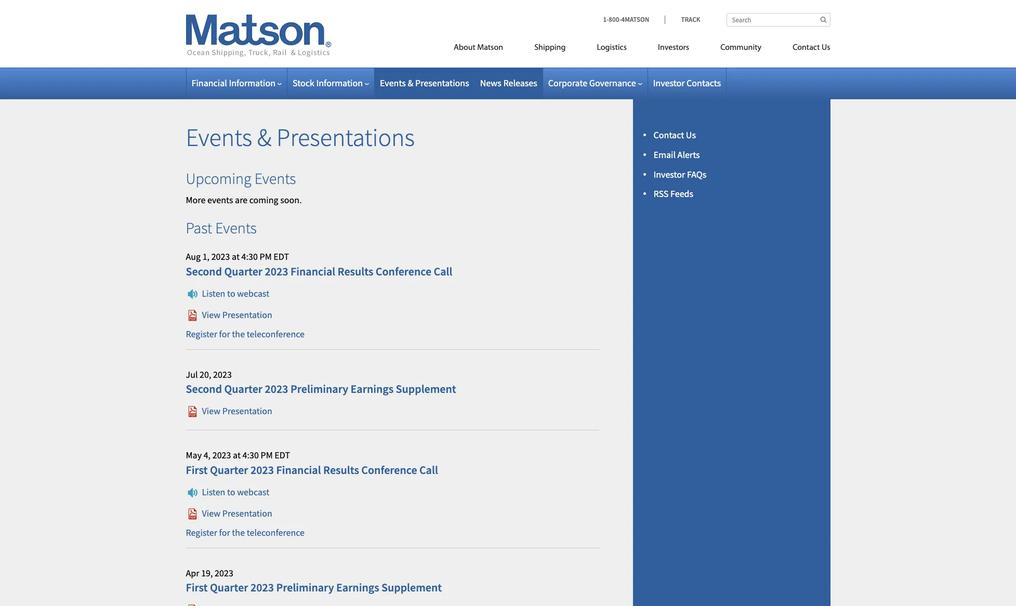 Task type: locate. For each thing, give the bounding box(es) containing it.
at inside aug 1, 2023 at 4:30 pm edt second quarter 2023 financial results conference call
[[232, 251, 240, 263]]

0 vertical spatial call
[[434, 264, 453, 279]]

listen to webcast link
[[186, 287, 270, 299], [186, 486, 270, 498]]

2 presentation from the top
[[222, 405, 272, 417]]

0 vertical spatial at
[[232, 251, 240, 263]]

view presentation link inside second quarter 2023 financial results conference call "article"
[[186, 309, 272, 321]]

contact us down the "search" image
[[793, 44, 831, 52]]

teleconference
[[247, 328, 305, 340], [247, 527, 305, 539]]

0 horizontal spatial us
[[686, 129, 696, 141]]

financial inside may 4, 2023 at 4:30 pm edt first quarter 2023 financial results conference call
[[276, 463, 321, 477]]

1 second from the top
[[186, 264, 222, 279]]

preliminary for first
[[276, 581, 334, 595]]

1 register for the teleconference link from the top
[[186, 328, 305, 340]]

preliminary inside jul 20, 2023 second quarter 2023 preliminary earnings supplement
[[291, 382, 349, 396]]

may 4, 2023 at 4:30 pm edt first quarter 2023 financial results conference call
[[186, 450, 438, 477]]

4:30 inside may 4, 2023 at 4:30 pm edt first quarter 2023 financial results conference call
[[243, 450, 259, 461]]

search image
[[821, 16, 827, 23]]

to inside first quarter 2023 financial results conference call article
[[227, 486, 235, 498]]

top menu navigation
[[407, 38, 831, 60]]

register for first
[[186, 527, 217, 539]]

first down may
[[186, 463, 208, 477]]

3 view presentation from the top
[[202, 508, 272, 520]]

may
[[186, 450, 202, 461]]

1 vertical spatial at
[[233, 450, 241, 461]]

for inside first quarter 2023 financial results conference call article
[[219, 527, 230, 539]]

0 vertical spatial listen to webcast link
[[186, 287, 270, 299]]

at right 4,
[[233, 450, 241, 461]]

the inside first quarter 2023 financial results conference call article
[[232, 527, 245, 539]]

0 vertical spatial the
[[232, 328, 245, 340]]

about matson
[[454, 44, 503, 52]]

2 listen to webcast link from the top
[[186, 486, 270, 498]]

listen to webcast link for first
[[186, 486, 270, 498]]

2 register from the top
[[186, 527, 217, 539]]

apr 19, 2023 first quarter 2023 preliminary earnings supplement
[[186, 567, 442, 595]]

0 vertical spatial register
[[186, 328, 217, 340]]

earnings inside apr 19, 2023 first quarter 2023 preliminary earnings supplement
[[336, 581, 379, 595]]

listen to webcast link down 4,
[[186, 486, 270, 498]]

2 webcast from the top
[[237, 486, 270, 498]]

1 vertical spatial 4:30
[[243, 450, 259, 461]]

financial inside aug 1, 2023 at 4:30 pm edt second quarter 2023 financial results conference call
[[291, 264, 336, 279]]

webcast inside first quarter 2023 financial results conference call article
[[237, 486, 270, 498]]

1 vertical spatial presentation
[[222, 405, 272, 417]]

2 for from the top
[[219, 527, 230, 539]]

financial information link
[[192, 77, 282, 89]]

teleconference for second
[[247, 328, 305, 340]]

email alerts
[[654, 149, 700, 161]]

4:30 down past events on the left top of page
[[242, 251, 258, 263]]

contacts
[[687, 77, 721, 89]]

1 register for the teleconference from the top
[[186, 328, 305, 340]]

1 listen from the top
[[202, 287, 225, 299]]

0 vertical spatial view
[[202, 309, 221, 321]]

to
[[227, 287, 235, 299], [227, 486, 235, 498]]

view presentation inside first quarter 2023 financial results conference call article
[[202, 508, 272, 520]]

first quarter 2023 financial results conference call link
[[186, 463, 438, 477]]

2 second from the top
[[186, 382, 222, 396]]

2023
[[211, 251, 230, 263], [265, 264, 288, 279], [213, 368, 232, 380], [265, 382, 288, 396], [213, 450, 231, 461], [251, 463, 274, 477], [215, 567, 233, 579], [251, 581, 274, 595]]

contact us inside top menu navigation
[[793, 44, 831, 52]]

1 horizontal spatial us
[[822, 44, 831, 52]]

2 vertical spatial presentation
[[222, 508, 272, 520]]

2 information from the left
[[316, 77, 363, 89]]

view presentation inside second quarter 2023 financial results conference call "article"
[[202, 309, 272, 321]]

view presentation link
[[186, 309, 272, 321], [186, 405, 272, 417], [186, 508, 272, 520]]

second quarter 2023 preliminary earnings supplement article
[[186, 360, 599, 431]]

conference
[[376, 264, 432, 279], [362, 463, 417, 477]]

corporate
[[549, 77, 588, 89]]

register for the teleconference inside second quarter 2023 financial results conference call "article"
[[186, 328, 305, 340]]

investor faqs link
[[654, 168, 707, 180]]

2 first from the top
[[186, 581, 208, 595]]

us inside top menu navigation
[[822, 44, 831, 52]]

1 view presentation link from the top
[[186, 309, 272, 321]]

earnings inside jul 20, 2023 second quarter 2023 preliminary earnings supplement
[[351, 382, 394, 396]]

0 vertical spatial presentations
[[416, 77, 469, 89]]

us down the "search" image
[[822, 44, 831, 52]]

1 vertical spatial the
[[232, 527, 245, 539]]

edt
[[274, 251, 289, 263], [275, 450, 290, 461]]

1 first from the top
[[186, 463, 208, 477]]

0 vertical spatial supplement
[[396, 382, 456, 396]]

register for second
[[186, 328, 217, 340]]

1 presentation from the top
[[222, 309, 272, 321]]

community
[[721, 44, 762, 52]]

listen inside second quarter 2023 financial results conference call "article"
[[202, 287, 225, 299]]

1 vertical spatial view presentation
[[202, 405, 272, 417]]

coming
[[250, 194, 279, 206]]

edt inside aug 1, 2023 at 4:30 pm edt second quarter 2023 financial results conference call
[[274, 251, 289, 263]]

0 vertical spatial preliminary
[[291, 382, 349, 396]]

0 vertical spatial contact us
[[793, 44, 831, 52]]

first quarter 2023 financial results conference call article
[[186, 441, 599, 548]]

supplement inside apr 19, 2023 first quarter 2023 preliminary earnings supplement
[[382, 581, 442, 595]]

0 vertical spatial financial
[[192, 77, 227, 89]]

view inside first quarter 2023 financial results conference call article
[[202, 508, 221, 520]]

stock information
[[293, 77, 363, 89]]

presentation inside second quarter 2023 preliminary earnings supplement article
[[222, 405, 272, 417]]

at
[[232, 251, 240, 263], [233, 450, 241, 461]]

presentations
[[416, 77, 469, 89], [277, 122, 415, 153]]

call inside aug 1, 2023 at 4:30 pm edt second quarter 2023 financial results conference call
[[434, 264, 453, 279]]

1 listen to webcast link from the top
[[186, 287, 270, 299]]

1 vertical spatial listen
[[202, 486, 225, 498]]

events & presentations link
[[380, 77, 469, 89]]

results inside may 4, 2023 at 4:30 pm edt first quarter 2023 financial results conference call
[[324, 463, 359, 477]]

2 view presentation link from the top
[[186, 405, 272, 417]]

investor for investor faqs
[[654, 168, 686, 180]]

0 vertical spatial conference
[[376, 264, 432, 279]]

presentation for second
[[222, 309, 272, 321]]

events
[[380, 77, 406, 89], [186, 122, 252, 153], [255, 168, 296, 188], [215, 218, 257, 238]]

second down 1,
[[186, 264, 222, 279]]

1 vertical spatial listen to webcast link
[[186, 486, 270, 498]]

edt for first
[[275, 450, 290, 461]]

view for first
[[202, 508, 221, 520]]

1 vertical spatial contact
[[654, 129, 685, 141]]

1 vertical spatial register
[[186, 527, 217, 539]]

0 horizontal spatial &
[[257, 122, 272, 153]]

contact
[[793, 44, 820, 52], [654, 129, 685, 141]]

listen inside first quarter 2023 financial results conference call article
[[202, 486, 225, 498]]

0 vertical spatial investor
[[654, 77, 685, 89]]

0 vertical spatial 4:30
[[242, 251, 258, 263]]

0 vertical spatial edt
[[274, 251, 289, 263]]

0 vertical spatial events & presentations
[[380, 77, 469, 89]]

20,
[[200, 368, 211, 380]]

register inside second quarter 2023 financial results conference call "article"
[[186, 328, 217, 340]]

1 vertical spatial view presentation link
[[186, 405, 272, 417]]

contact us link up email alerts
[[654, 129, 696, 141]]

register up 20,
[[186, 328, 217, 340]]

second quarter 2023 preliminary earnings supplement link
[[186, 382, 456, 396]]

results inside aug 1, 2023 at 4:30 pm edt second quarter 2023 financial results conference call
[[338, 264, 374, 279]]

1 vertical spatial preliminary
[[276, 581, 334, 595]]

preliminary
[[291, 382, 349, 396], [276, 581, 334, 595]]

events & presentations
[[380, 77, 469, 89], [186, 122, 415, 153]]

1 horizontal spatial contact us
[[793, 44, 831, 52]]

1 vertical spatial presentations
[[277, 122, 415, 153]]

the inside second quarter 2023 financial results conference call "article"
[[232, 328, 245, 340]]

1 teleconference from the top
[[247, 328, 305, 340]]

listen to webcast inside second quarter 2023 financial results conference call "article"
[[202, 287, 270, 299]]

listen down 4,
[[202, 486, 225, 498]]

second inside jul 20, 2023 second quarter 2023 preliminary earnings supplement
[[186, 382, 222, 396]]

quarter
[[224, 264, 263, 279], [224, 382, 263, 396], [210, 463, 248, 477], [210, 581, 248, 595]]

2 teleconference from the top
[[247, 527, 305, 539]]

shipping link
[[519, 38, 582, 60]]

presentation inside second quarter 2023 financial results conference call "article"
[[222, 309, 272, 321]]

us
[[822, 44, 831, 52], [686, 129, 696, 141]]

2 view from the top
[[202, 405, 221, 417]]

1 vertical spatial teleconference
[[247, 527, 305, 539]]

2 to from the top
[[227, 486, 235, 498]]

1 horizontal spatial &
[[408, 77, 414, 89]]

conference inside may 4, 2023 at 4:30 pm edt first quarter 2023 financial results conference call
[[362, 463, 417, 477]]

4matson
[[622, 15, 650, 24]]

None search field
[[727, 13, 831, 27]]

first
[[186, 463, 208, 477], [186, 581, 208, 595]]

governance
[[590, 77, 636, 89]]

1 vertical spatial register for the teleconference link
[[186, 527, 305, 539]]

view
[[202, 309, 221, 321], [202, 405, 221, 417], [202, 508, 221, 520]]

0 horizontal spatial contact us link
[[654, 129, 696, 141]]

register for the teleconference link inside first quarter 2023 financial results conference call article
[[186, 527, 305, 539]]

1 vertical spatial listen to webcast
[[202, 486, 270, 498]]

webcast for first
[[237, 486, 270, 498]]

edt up "second quarter 2023 financial results conference call" 'link' on the top
[[274, 251, 289, 263]]

&
[[408, 77, 414, 89], [257, 122, 272, 153]]

2 vertical spatial view presentation
[[202, 508, 272, 520]]

contact up email
[[654, 129, 685, 141]]

earnings for first quarter 2023 preliminary earnings supplement
[[336, 581, 379, 595]]

1 vertical spatial view
[[202, 405, 221, 417]]

1 register from the top
[[186, 328, 217, 340]]

logistics
[[597, 44, 627, 52]]

results for first quarter 2023 financial results conference call
[[324, 463, 359, 477]]

contact us
[[793, 44, 831, 52], [654, 129, 696, 141]]

for
[[219, 328, 230, 340], [219, 527, 230, 539]]

1 vertical spatial us
[[686, 129, 696, 141]]

first down apr at the bottom of the page
[[186, 581, 208, 595]]

register for the teleconference
[[186, 328, 305, 340], [186, 527, 305, 539]]

view inside second quarter 2023 financial results conference call "article"
[[202, 309, 221, 321]]

1 vertical spatial financial
[[291, 264, 336, 279]]

investor contacts link
[[654, 77, 721, 89]]

0 vertical spatial listen to webcast
[[202, 287, 270, 299]]

1 view presentation from the top
[[202, 309, 272, 321]]

investor for investor contacts
[[654, 77, 685, 89]]

information for stock information
[[316, 77, 363, 89]]

teleconference inside first quarter 2023 financial results conference call article
[[247, 527, 305, 539]]

financial information
[[192, 77, 276, 89]]

presentation inside first quarter 2023 financial results conference call article
[[222, 508, 272, 520]]

listen to webcast link inside first quarter 2023 financial results conference call article
[[186, 486, 270, 498]]

1 horizontal spatial information
[[316, 77, 363, 89]]

to inside second quarter 2023 financial results conference call "article"
[[227, 287, 235, 299]]

view presentation inside second quarter 2023 preliminary earnings supplement article
[[202, 405, 272, 417]]

1 the from the top
[[232, 328, 245, 340]]

1 vertical spatial edt
[[275, 450, 290, 461]]

register inside first quarter 2023 financial results conference call article
[[186, 527, 217, 539]]

2 vertical spatial view presentation link
[[186, 508, 272, 520]]

1 horizontal spatial contact
[[793, 44, 820, 52]]

first quarter 2023 preliminary earnings supplement link
[[186, 581, 442, 595]]

at right 1,
[[232, 251, 240, 263]]

supplement inside jul 20, 2023 second quarter 2023 preliminary earnings supplement
[[396, 382, 456, 396]]

results
[[338, 264, 374, 279], [324, 463, 359, 477]]

rss feeds
[[654, 188, 694, 200]]

2 register for the teleconference link from the top
[[186, 527, 305, 539]]

edt inside may 4, 2023 at 4:30 pm edt first quarter 2023 financial results conference call
[[275, 450, 290, 461]]

investor
[[654, 77, 685, 89], [654, 168, 686, 180]]

listen to webcast inside first quarter 2023 financial results conference call article
[[202, 486, 270, 498]]

investor down investors link
[[654, 77, 685, 89]]

second inside aug 1, 2023 at 4:30 pm edt second quarter 2023 financial results conference call
[[186, 264, 222, 279]]

1 vertical spatial investor
[[654, 168, 686, 180]]

pm inside may 4, 2023 at 4:30 pm edt first quarter 2023 financial results conference call
[[261, 450, 273, 461]]

listen to webcast link down 1,
[[186, 287, 270, 299]]

financial for second
[[291, 264, 336, 279]]

supplement
[[396, 382, 456, 396], [382, 581, 442, 595]]

0 vertical spatial listen
[[202, 287, 225, 299]]

pm inside aug 1, 2023 at 4:30 pm edt second quarter 2023 financial results conference call
[[260, 251, 272, 263]]

shipping
[[535, 44, 566, 52]]

releases
[[504, 77, 538, 89]]

register for the teleconference inside first quarter 2023 financial results conference call article
[[186, 527, 305, 539]]

1-800-4matson
[[604, 15, 650, 24]]

register for the teleconference link for second
[[186, 328, 305, 340]]

0 vertical spatial us
[[822, 44, 831, 52]]

4:30
[[242, 251, 258, 263], [243, 450, 259, 461]]

upcoming  events
[[186, 168, 296, 188]]

contact us link
[[778, 38, 831, 60], [654, 129, 696, 141]]

investor up 'rss feeds'
[[654, 168, 686, 180]]

webcast inside second quarter 2023 financial results conference call "article"
[[237, 287, 270, 299]]

1 information from the left
[[229, 77, 276, 89]]

second down 20,
[[186, 382, 222, 396]]

2 register for the teleconference from the top
[[186, 527, 305, 539]]

0 vertical spatial results
[[338, 264, 374, 279]]

1 horizontal spatial contact us link
[[778, 38, 831, 60]]

matson image
[[186, 15, 332, 57]]

register
[[186, 328, 217, 340], [186, 527, 217, 539]]

register up 19,
[[186, 527, 217, 539]]

webcast
[[237, 287, 270, 299], [237, 486, 270, 498]]

3 presentation from the top
[[222, 508, 272, 520]]

1 vertical spatial call
[[420, 463, 438, 477]]

contact us link down the "search" image
[[778, 38, 831, 60]]

0 vertical spatial contact
[[793, 44, 820, 52]]

view presentation link inside second quarter 2023 preliminary earnings supplement article
[[186, 405, 272, 417]]

second
[[186, 264, 222, 279], [186, 382, 222, 396]]

conference inside aug 1, 2023 at 4:30 pm edt second quarter 2023 financial results conference call
[[376, 264, 432, 279]]

1 vertical spatial earnings
[[336, 581, 379, 595]]

2 vertical spatial financial
[[276, 463, 321, 477]]

1 vertical spatial webcast
[[237, 486, 270, 498]]

0 vertical spatial to
[[227, 287, 235, 299]]

1 vertical spatial register for the teleconference
[[186, 527, 305, 539]]

1 for from the top
[[219, 328, 230, 340]]

1 vertical spatial first
[[186, 581, 208, 595]]

0 vertical spatial presentation
[[222, 309, 272, 321]]

1 vertical spatial to
[[227, 486, 235, 498]]

0 vertical spatial first
[[186, 463, 208, 477]]

us up alerts
[[686, 129, 696, 141]]

contact down search search field
[[793, 44, 820, 52]]

1 vertical spatial contact us link
[[654, 129, 696, 141]]

4:30 inside aug 1, 2023 at 4:30 pm edt second quarter 2023 financial results conference call
[[242, 251, 258, 263]]

listen for second
[[202, 287, 225, 299]]

information
[[229, 77, 276, 89], [316, 77, 363, 89]]

1 vertical spatial for
[[219, 527, 230, 539]]

listen to webcast
[[202, 287, 270, 299], [202, 486, 270, 498]]

presentation
[[222, 309, 272, 321], [222, 405, 272, 417], [222, 508, 272, 520]]

0 vertical spatial view presentation link
[[186, 309, 272, 321]]

first quarter 2023 preliminary earnings supplement article
[[186, 559, 599, 606]]

0 vertical spatial register for the teleconference
[[186, 328, 305, 340]]

1 view from the top
[[202, 309, 221, 321]]

0 horizontal spatial information
[[229, 77, 276, 89]]

edt up 'first quarter 2023 financial results conference call' "link"
[[275, 450, 290, 461]]

1 vertical spatial results
[[324, 463, 359, 477]]

matson
[[478, 44, 503, 52]]

events
[[207, 194, 233, 206]]

preliminary inside apr 19, 2023 first quarter 2023 preliminary earnings supplement
[[276, 581, 334, 595]]

0 vertical spatial for
[[219, 328, 230, 340]]

2 the from the top
[[232, 527, 245, 539]]

listen to webcast down 1,
[[202, 287, 270, 299]]

1 vertical spatial conference
[[362, 463, 417, 477]]

3 view from the top
[[202, 508, 221, 520]]

0 vertical spatial second
[[186, 264, 222, 279]]

at inside may 4, 2023 at 4:30 pm edt first quarter 2023 financial results conference call
[[233, 450, 241, 461]]

call for second quarter 2023 financial results conference call
[[434, 264, 453, 279]]

contact us up email alerts
[[654, 129, 696, 141]]

investor faqs
[[654, 168, 707, 180]]

0 vertical spatial register for the teleconference link
[[186, 328, 305, 340]]

information down the matson 'image'
[[229, 77, 276, 89]]

3 view presentation link from the top
[[186, 508, 272, 520]]

for inside second quarter 2023 financial results conference call "article"
[[219, 328, 230, 340]]

1 listen to webcast from the top
[[202, 287, 270, 299]]

1 vertical spatial supplement
[[382, 581, 442, 595]]

listen down 1,
[[202, 287, 225, 299]]

2 view presentation from the top
[[202, 405, 272, 417]]

0 vertical spatial pm
[[260, 251, 272, 263]]

2 listen to webcast from the top
[[202, 486, 270, 498]]

teleconference inside second quarter 2023 financial results conference call "article"
[[247, 328, 305, 340]]

register for the teleconference link
[[186, 328, 305, 340], [186, 527, 305, 539]]

0 vertical spatial teleconference
[[247, 328, 305, 340]]

information right stock
[[316, 77, 363, 89]]

past events
[[186, 218, 257, 238]]

0 vertical spatial earnings
[[351, 382, 394, 396]]

call for first quarter 2023 financial results conference call
[[420, 463, 438, 477]]

1 webcast from the top
[[237, 287, 270, 299]]

listen to webcast down 4,
[[202, 486, 270, 498]]

listen to webcast for second
[[202, 287, 270, 299]]

0 vertical spatial webcast
[[237, 287, 270, 299]]

conference for first quarter 2023 financial results conference call
[[362, 463, 417, 477]]

about
[[454, 44, 476, 52]]

0 vertical spatial view presentation
[[202, 309, 272, 321]]

2 listen from the top
[[202, 486, 225, 498]]

register for the teleconference link inside second quarter 2023 financial results conference call "article"
[[186, 328, 305, 340]]

1 vertical spatial &
[[257, 122, 272, 153]]

financial for first
[[276, 463, 321, 477]]

investor contacts
[[654, 77, 721, 89]]

call inside may 4, 2023 at 4:30 pm edt first quarter 2023 financial results conference call
[[420, 463, 438, 477]]

1 vertical spatial contact us
[[654, 129, 696, 141]]

1 vertical spatial pm
[[261, 450, 273, 461]]

2 vertical spatial view
[[202, 508, 221, 520]]

1 vertical spatial second
[[186, 382, 222, 396]]

for for second
[[219, 328, 230, 340]]

4:30 right 4,
[[243, 450, 259, 461]]

1 to from the top
[[227, 287, 235, 299]]



Task type: vqa. For each thing, say whether or not it's contained in the screenshot.
the Where associated with Where can I find historical financial information for Matson, Inc.?
no



Task type: describe. For each thing, give the bounding box(es) containing it.
rss
[[654, 188, 669, 200]]

faqs
[[688, 168, 707, 180]]

news
[[480, 77, 502, 89]]

more events are coming soon.
[[186, 194, 302, 206]]

0 horizontal spatial contact
[[654, 129, 685, 141]]

listen for first
[[202, 486, 225, 498]]

rss feeds link
[[654, 188, 694, 200]]

1-
[[604, 15, 609, 24]]

view inside second quarter 2023 preliminary earnings supplement article
[[202, 405, 221, 417]]

conference for second quarter 2023 financial results conference call
[[376, 264, 432, 279]]

view presentation link for first
[[186, 508, 272, 520]]

information for financial information
[[229, 77, 276, 89]]

teleconference for first
[[247, 527, 305, 539]]

past
[[186, 218, 212, 238]]

preliminary for second
[[291, 382, 349, 396]]

register for the teleconference for first
[[186, 527, 305, 539]]

0 horizontal spatial contact us
[[654, 129, 696, 141]]

quarter inside jul 20, 2023 second quarter 2023 preliminary earnings supplement
[[224, 382, 263, 396]]

stock information link
[[293, 77, 369, 89]]

stock
[[293, 77, 315, 89]]

4,
[[204, 450, 211, 461]]

for for first
[[219, 527, 230, 539]]

alerts
[[678, 149, 700, 161]]

19,
[[201, 567, 213, 579]]

jul 20, 2023 second quarter 2023 preliminary earnings supplement
[[186, 368, 456, 396]]

supplement for second quarter 2023 preliminary earnings supplement
[[396, 382, 456, 396]]

at for first
[[233, 450, 241, 461]]

presentation for first
[[222, 508, 272, 520]]

track link
[[665, 15, 701, 24]]

first inside may 4, 2023 at 4:30 pm edt first quarter 2023 financial results conference call
[[186, 463, 208, 477]]

1-800-4matson link
[[604, 15, 665, 24]]

contact inside top menu navigation
[[793, 44, 820, 52]]

webcast for second
[[237, 287, 270, 299]]

0 vertical spatial &
[[408, 77, 414, 89]]

aug
[[186, 251, 201, 263]]

quarter inside may 4, 2023 at 4:30 pm edt first quarter 2023 financial results conference call
[[210, 463, 248, 477]]

quarter inside aug 1, 2023 at 4:30 pm edt second quarter 2023 financial results conference call
[[224, 264, 263, 279]]

are
[[235, 194, 248, 206]]

Search search field
[[727, 13, 831, 27]]

feeds
[[671, 188, 694, 200]]

at for second
[[232, 251, 240, 263]]

community link
[[705, 38, 778, 60]]

listen to webcast link for second
[[186, 287, 270, 299]]

second quarter 2023 financial results conference call link
[[186, 264, 453, 279]]

to for first
[[227, 486, 235, 498]]

corporate governance
[[549, 77, 636, 89]]

register for the teleconference for second
[[186, 328, 305, 340]]

0 vertical spatial contact us link
[[778, 38, 831, 60]]

1 vertical spatial events & presentations
[[186, 122, 415, 153]]

4:30 for first
[[243, 450, 259, 461]]

800-
[[609, 15, 622, 24]]

view presentation for first
[[202, 508, 272, 520]]

apr
[[186, 567, 199, 579]]

about matson link
[[438, 38, 519, 60]]

corporate governance link
[[549, 77, 643, 89]]

track
[[681, 15, 701, 24]]

investors link
[[643, 38, 705, 60]]

view for second
[[202, 309, 221, 321]]

view presentation link for second
[[186, 309, 272, 321]]

1,
[[203, 251, 210, 263]]

1 horizontal spatial presentations
[[416, 77, 469, 89]]

investors
[[658, 44, 690, 52]]

earnings for second quarter 2023 preliminary earnings supplement
[[351, 382, 394, 396]]

view presentation for second
[[202, 309, 272, 321]]

first inside apr 19, 2023 first quarter 2023 preliminary earnings supplement
[[186, 581, 208, 595]]

email alerts link
[[654, 149, 700, 161]]

edt for second
[[274, 251, 289, 263]]

listen to webcast for first
[[202, 486, 270, 498]]

pm for first
[[261, 450, 273, 461]]

supplement for first quarter 2023 preliminary earnings supplement
[[382, 581, 442, 595]]

jul
[[186, 368, 198, 380]]

logistics link
[[582, 38, 643, 60]]

more
[[186, 194, 206, 206]]

the for second
[[232, 328, 245, 340]]

soon.
[[280, 194, 302, 206]]

4:30 for second
[[242, 251, 258, 263]]

news releases
[[480, 77, 538, 89]]

to for second
[[227, 287, 235, 299]]

pm for second
[[260, 251, 272, 263]]

0 horizontal spatial presentations
[[277, 122, 415, 153]]

second quarter 2023 financial results conference call article
[[186, 243, 599, 350]]

quarter inside apr 19, 2023 first quarter 2023 preliminary earnings supplement
[[210, 581, 248, 595]]

news releases link
[[480, 77, 538, 89]]

upcoming
[[186, 168, 252, 188]]

the for first
[[232, 527, 245, 539]]

register for the teleconference link for first
[[186, 527, 305, 539]]

results for second quarter 2023 financial results conference call
[[338, 264, 374, 279]]

email
[[654, 149, 676, 161]]

aug 1, 2023 at 4:30 pm edt second quarter 2023 financial results conference call
[[186, 251, 453, 279]]



